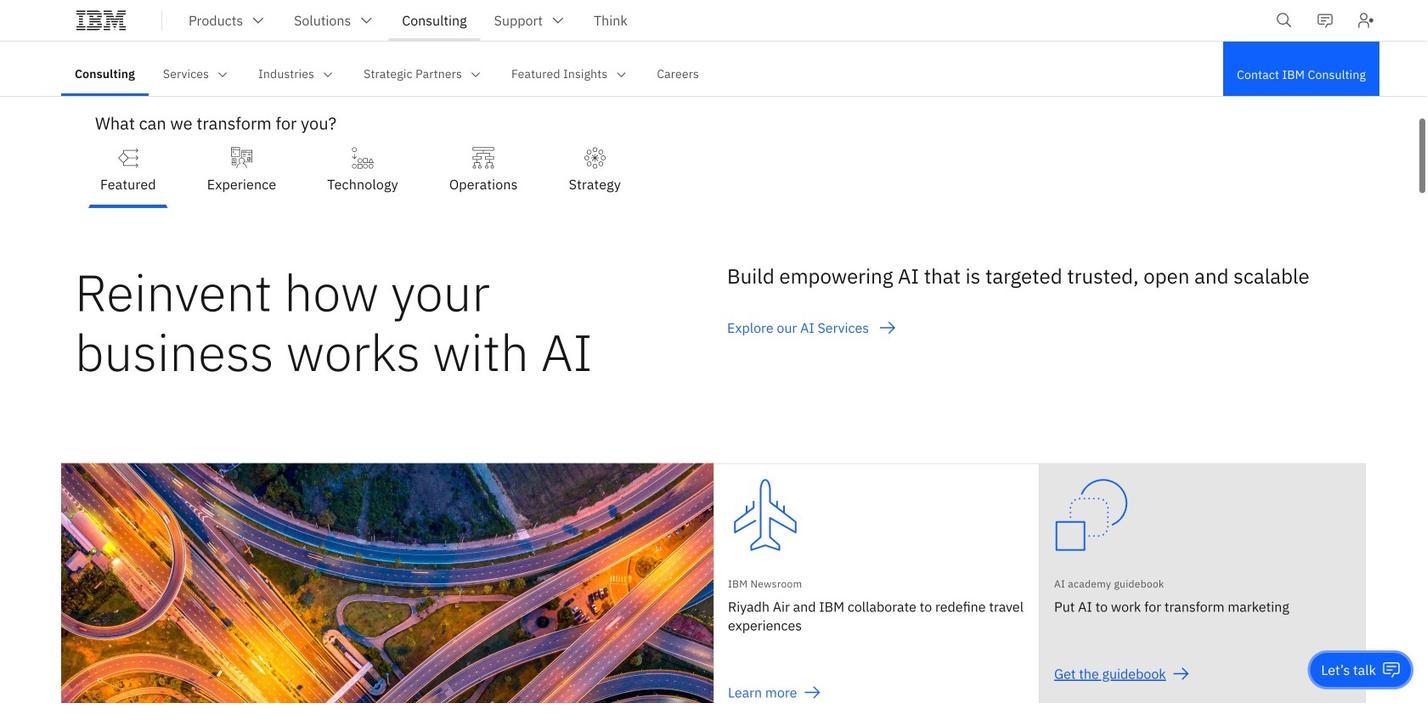 Task type: vqa. For each thing, say whether or not it's contained in the screenshot.
the Let's talk ELEMENT
yes



Task type: describe. For each thing, give the bounding box(es) containing it.
let's talk element
[[1322, 661, 1376, 680]]



